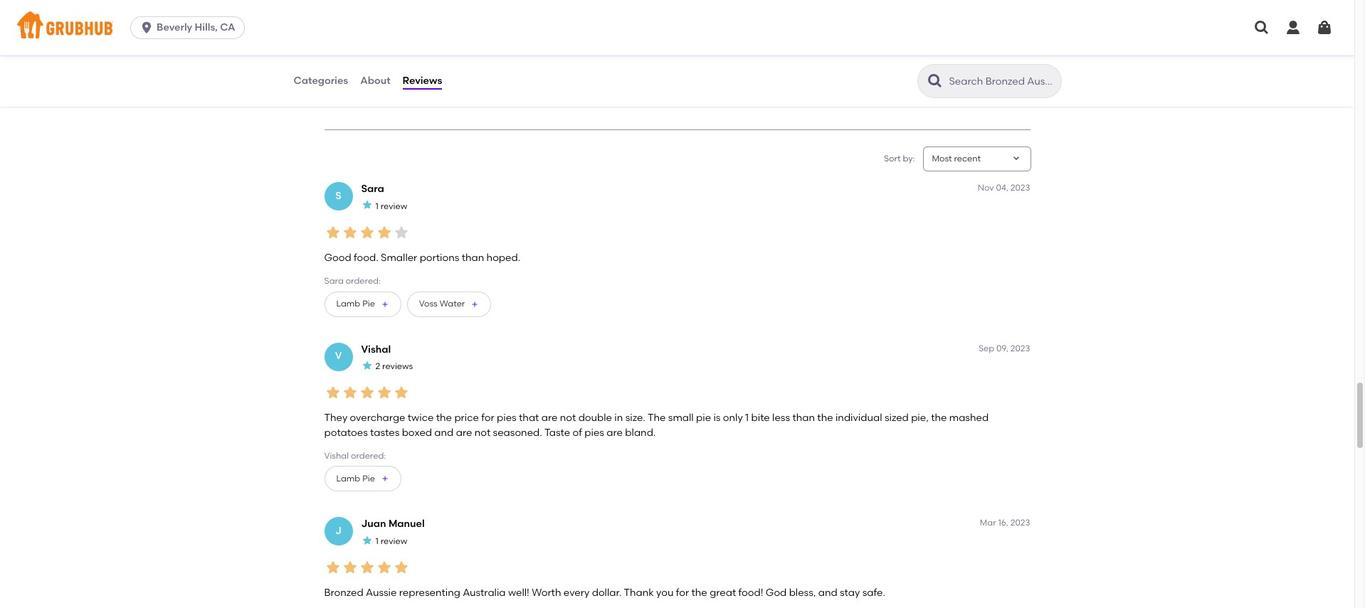 Task type: vqa. For each thing, say whether or not it's contained in the screenshot.
Your account on the top left of the page
no



Task type: describe. For each thing, give the bounding box(es) containing it.
38 ratings
[[333, 41, 380, 53]]

0 vertical spatial not
[[560, 412, 576, 424]]

100
[[400, 67, 417, 79]]

reviews button
[[402, 56, 443, 107]]

bronzed aussie representing australia well! worth every dollar. thank you for the great food! god bless, and stay safe.
[[324, 587, 885, 599]]

voss water button
[[407, 291, 491, 317]]

than inside they overcharge twice the price for pies that are not double in size.  the small pie is only 1 bite less than the individual sized pie,  the mashed potatoes tastes boxed and are not seasoned. taste of pies are bland.
[[792, 412, 815, 424]]

plus icon image inside voss water button
[[471, 300, 479, 309]]

they overcharge twice the price for pies that are not double in size.  the small pie is only 1 bite less than the individual sized pie,  the mashed potatoes tastes boxed and are not seasoned. taste of pies are bland.
[[324, 412, 989, 439]]

god
[[766, 587, 787, 599]]

nov
[[978, 183, 994, 193]]

for inside they overcharge twice the price for pies that are not double in size.  the small pie is only 1 bite less than the individual sized pie,  the mashed potatoes tastes boxed and are not seasoned. taste of pies are bland.
[[481, 412, 494, 424]]

good inside the 95 good food
[[333, 83, 356, 93]]

1 horizontal spatial are
[[541, 412, 558, 424]]

plus icon image down vishal ordered:
[[381, 475, 389, 483]]

on
[[400, 83, 413, 93]]

taste
[[544, 427, 570, 439]]

vishal for vishal
[[361, 343, 391, 356]]

main navigation navigation
[[0, 0, 1354, 56]]

small
[[668, 412, 694, 424]]

order
[[467, 97, 490, 107]]

categories button
[[293, 56, 349, 107]]

bless,
[[789, 587, 816, 599]]

well!
[[508, 587, 529, 599]]

2 reviews
[[375, 362, 413, 372]]

100 on time delivery
[[400, 67, 433, 107]]

by:
[[903, 153, 915, 163]]

seasoned.
[[493, 427, 542, 439]]

1 horizontal spatial for
[[676, 587, 689, 599]]

38
[[333, 41, 344, 53]]

1 horizontal spatial svg image
[[1285, 19, 1302, 36]]

mar
[[980, 518, 996, 528]]

review for juan manuel
[[381, 537, 407, 547]]

the
[[648, 412, 666, 424]]

sep
[[979, 343, 994, 353]]

95
[[333, 67, 345, 79]]

beverly
[[157, 21, 192, 33]]

0 horizontal spatial than
[[462, 252, 484, 264]]

manuel
[[389, 518, 425, 530]]

thank
[[624, 587, 654, 599]]

lamb for second lamb pie button
[[336, 474, 360, 484]]

2 svg image from the left
[[1316, 19, 1333, 36]]

sara for sara
[[361, 183, 384, 195]]

the left the price
[[436, 412, 452, 424]]

about button
[[360, 56, 391, 107]]

potatoes
[[324, 427, 368, 439]]

ca
[[220, 21, 235, 33]]

the left individual
[[817, 412, 833, 424]]

1 svg image from the left
[[1253, 19, 1270, 36]]

ordered: for overcharge
[[351, 451, 386, 461]]

sep 09, 2023
[[979, 343, 1030, 353]]

lamb pie for plus icon underneath sara ordered:
[[336, 299, 375, 309]]

v
[[335, 350, 342, 363]]

food
[[358, 83, 377, 93]]

reviews
[[403, 75, 442, 87]]

portions
[[420, 252, 459, 264]]

the left "great"
[[691, 587, 707, 599]]

nov 04, 2023
[[978, 183, 1030, 193]]

smaller
[[381, 252, 417, 264]]

double
[[578, 412, 612, 424]]

pie,
[[911, 412, 929, 424]]

the right pie,
[[931, 412, 947, 424]]

is
[[713, 412, 721, 424]]

time
[[415, 83, 433, 93]]

bland.
[[625, 427, 656, 439]]

juan manuel
[[361, 518, 425, 530]]

1 2023 from the top
[[1011, 183, 1030, 193]]

1 review for sara
[[375, 201, 407, 211]]

95 good food
[[333, 67, 377, 93]]

size.
[[625, 412, 645, 424]]

twice
[[408, 412, 434, 424]]

that
[[519, 412, 539, 424]]

only
[[723, 412, 743, 424]]

representing
[[399, 587, 460, 599]]

water
[[440, 299, 465, 309]]

1 horizontal spatial pies
[[585, 427, 604, 439]]

1 vertical spatial good
[[324, 252, 351, 264]]

pie
[[696, 412, 711, 424]]

1 lamb pie button from the top
[[324, 291, 401, 317]]

they
[[324, 412, 347, 424]]

2023 for safe.
[[1011, 518, 1030, 528]]

sara for sara ordered:
[[324, 276, 344, 286]]

ratings
[[347, 41, 380, 53]]



Task type: locate. For each thing, give the bounding box(es) containing it.
0 vertical spatial lamb pie button
[[324, 291, 401, 317]]

0 vertical spatial lamb
[[336, 299, 360, 309]]

pie
[[362, 299, 375, 309], [362, 474, 375, 484]]

sort
[[884, 153, 901, 163]]

2 vertical spatial 1
[[375, 537, 379, 547]]

ordered: for food.
[[346, 276, 381, 286]]

you
[[656, 587, 674, 599]]

and right "boxed"
[[434, 427, 454, 439]]

are up "taste"
[[541, 412, 558, 424]]

sara ordered:
[[324, 276, 381, 286]]

vishal for vishal ordered:
[[324, 451, 349, 461]]

1 review from the top
[[381, 201, 407, 211]]

not down the price
[[475, 427, 491, 439]]

are down the price
[[456, 427, 472, 439]]

1 vertical spatial 1
[[745, 412, 749, 424]]

pie for plus icon underneath vishal ordered:
[[362, 474, 375, 484]]

are
[[541, 412, 558, 424], [456, 427, 472, 439], [607, 427, 623, 439]]

review down juan manuel
[[381, 537, 407, 547]]

lamb pie down sara ordered:
[[336, 299, 375, 309]]

1 for good food. smaller portions than hoped.
[[375, 201, 379, 211]]

1 1 review from the top
[[375, 201, 407, 211]]

juan
[[361, 518, 386, 530]]

0 horizontal spatial not
[[475, 427, 491, 439]]

2 2023 from the top
[[1011, 343, 1030, 353]]

star icon image
[[361, 200, 373, 211], [324, 224, 341, 241], [341, 224, 358, 241], [358, 224, 375, 241], [375, 224, 393, 241], [393, 224, 410, 241], [361, 360, 373, 371], [324, 384, 341, 402], [341, 384, 358, 402], [358, 384, 375, 402], [375, 384, 393, 402], [393, 384, 410, 402], [361, 535, 373, 546], [324, 559, 341, 576], [341, 559, 358, 576], [358, 559, 375, 576], [375, 559, 393, 576], [393, 559, 410, 576]]

1 horizontal spatial svg image
[[1316, 19, 1333, 36]]

2 1 review from the top
[[375, 537, 407, 547]]

1 review down juan manuel
[[375, 537, 407, 547]]

1 vertical spatial sara
[[324, 276, 344, 286]]

mar 16, 2023
[[980, 518, 1030, 528]]

1 for bronzed aussie representing australia well! worth every dollar. thank you for the great food! god bless, and stay safe.
[[375, 537, 379, 547]]

j
[[335, 525, 342, 537]]

vishal up '2'
[[361, 343, 391, 356]]

voss water
[[419, 299, 465, 309]]

search icon image
[[926, 73, 943, 90]]

1 vertical spatial review
[[381, 537, 407, 547]]

lamb pie button down vishal ordered:
[[324, 466, 401, 492]]

for right you at left bottom
[[676, 587, 689, 599]]

Sort by: field
[[932, 153, 981, 165]]

food.
[[354, 252, 378, 264]]

0 vertical spatial for
[[481, 412, 494, 424]]

individual
[[836, 412, 882, 424]]

plus icon image right water
[[471, 300, 479, 309]]

good up sara ordered:
[[324, 252, 351, 264]]

for right the price
[[481, 412, 494, 424]]

2 lamb pie button from the top
[[324, 466, 401, 492]]

ordered: down tastes
[[351, 451, 386, 461]]

good down 95 at the left top of the page
[[333, 83, 356, 93]]

2023 for 1
[[1011, 343, 1030, 353]]

good food. smaller portions than hoped.
[[324, 252, 520, 264]]

2 review from the top
[[381, 537, 407, 547]]

1 vertical spatial and
[[818, 587, 838, 599]]

pie down vishal ordered:
[[362, 474, 375, 484]]

1 horizontal spatial and
[[818, 587, 838, 599]]

16,
[[998, 518, 1008, 528]]

reviews
[[382, 362, 413, 372]]

0 vertical spatial vishal
[[361, 343, 391, 356]]

1 vertical spatial not
[[475, 427, 491, 439]]

bite
[[751, 412, 770, 424]]

ordered:
[[346, 276, 381, 286], [351, 451, 386, 461]]

sara
[[361, 183, 384, 195], [324, 276, 344, 286]]

review
[[381, 201, 407, 211], [381, 537, 407, 547]]

pie for plus icon underneath sara ordered:
[[362, 299, 375, 309]]

of
[[573, 427, 582, 439]]

lamb for 2nd lamb pie button from the bottom
[[336, 299, 360, 309]]

0 horizontal spatial svg image
[[140, 21, 154, 35]]

price
[[454, 412, 479, 424]]

1 horizontal spatial sara
[[361, 183, 384, 195]]

2023 right 16,
[[1011, 518, 1030, 528]]

vishal down potatoes
[[324, 451, 349, 461]]

2023
[[1011, 183, 1030, 193], [1011, 343, 1030, 353], [1011, 518, 1030, 528]]

tastes
[[370, 427, 399, 439]]

1 right s
[[375, 201, 379, 211]]

beverly hills, ca
[[157, 21, 235, 33]]

about
[[360, 75, 390, 87]]

1 vertical spatial than
[[792, 412, 815, 424]]

1 vertical spatial lamb pie button
[[324, 466, 401, 492]]

0 vertical spatial and
[[434, 427, 454, 439]]

1 lamb from the top
[[336, 299, 360, 309]]

2023 right 04,
[[1011, 183, 1030, 193]]

pies up seasoned.
[[497, 412, 517, 424]]

0 vertical spatial ordered:
[[346, 276, 381, 286]]

1 left bite
[[745, 412, 749, 424]]

2
[[375, 362, 380, 372]]

most recent
[[932, 153, 981, 163]]

2 pie from the top
[[362, 474, 375, 484]]

sort by:
[[884, 153, 915, 163]]

2 lamb from the top
[[336, 474, 360, 484]]

stay
[[840, 587, 860, 599]]

0 vertical spatial 1
[[375, 201, 379, 211]]

plus icon image down sara ordered:
[[381, 300, 389, 309]]

1 vertical spatial ordered:
[[351, 451, 386, 461]]

are down in
[[607, 427, 623, 439]]

2 horizontal spatial are
[[607, 427, 623, 439]]

lamb pie for plus icon underneath vishal ordered:
[[336, 474, 375, 484]]

not up of
[[560, 412, 576, 424]]

than
[[462, 252, 484, 264], [792, 412, 815, 424]]

vishal
[[361, 343, 391, 356], [324, 451, 349, 461]]

1 vertical spatial pies
[[585, 427, 604, 439]]

the
[[436, 412, 452, 424], [817, 412, 833, 424], [931, 412, 947, 424], [691, 587, 707, 599]]

and inside they overcharge twice the price for pies that are not double in size.  the small pie is only 1 bite less than the individual sized pie,  the mashed potatoes tastes boxed and are not seasoned. taste of pies are bland.
[[434, 427, 454, 439]]

1 inside they overcharge twice the price for pies that are not double in size.  the small pie is only 1 bite less than the individual sized pie,  the mashed potatoes tastes boxed and are not seasoned. taste of pies are bland.
[[745, 412, 749, 424]]

2023 right 09,
[[1011, 343, 1030, 353]]

and left stay
[[818, 587, 838, 599]]

0 vertical spatial 2023
[[1011, 183, 1030, 193]]

mashed
[[949, 412, 989, 424]]

delivery
[[400, 97, 432, 107]]

than left hoped.
[[462, 252, 484, 264]]

1 vertical spatial lamb
[[336, 474, 360, 484]]

0 horizontal spatial svg image
[[1253, 19, 1270, 36]]

0 vertical spatial sara
[[361, 183, 384, 195]]

1 review for juan manuel
[[375, 537, 407, 547]]

food!
[[738, 587, 763, 599]]

than right less
[[792, 412, 815, 424]]

most
[[932, 153, 952, 163]]

1 down 'juan'
[[375, 537, 379, 547]]

good
[[333, 83, 356, 93], [324, 252, 351, 264]]

1 vertical spatial 1 review
[[375, 537, 407, 547]]

review up smaller
[[381, 201, 407, 211]]

plus icon image
[[381, 300, 389, 309], [471, 300, 479, 309], [381, 475, 389, 483]]

lamb down vishal ordered:
[[336, 474, 360, 484]]

1 lamb pie from the top
[[336, 299, 375, 309]]

lamb down sara ordered:
[[336, 299, 360, 309]]

2 vertical spatial 2023
[[1011, 518, 1030, 528]]

categories
[[294, 75, 348, 87]]

every
[[564, 587, 590, 599]]

hoped.
[[487, 252, 520, 264]]

0 vertical spatial pie
[[362, 299, 375, 309]]

1 vertical spatial lamb pie
[[336, 474, 375, 484]]

0 horizontal spatial sara
[[324, 276, 344, 286]]

voss
[[419, 299, 438, 309]]

bronzed
[[324, 587, 363, 599]]

review for sara
[[381, 201, 407, 211]]

boxed
[[402, 427, 432, 439]]

1 horizontal spatial vishal
[[361, 343, 391, 356]]

sized
[[885, 412, 909, 424]]

australia
[[463, 587, 506, 599]]

1 horizontal spatial than
[[792, 412, 815, 424]]

lamb pie button down sara ordered:
[[324, 291, 401, 317]]

dollar.
[[592, 587, 622, 599]]

1 review up smaller
[[375, 201, 407, 211]]

lamb pie down vishal ordered:
[[336, 474, 375, 484]]

0 vertical spatial pies
[[497, 412, 517, 424]]

ordered: down food.
[[346, 276, 381, 286]]

not
[[560, 412, 576, 424], [475, 427, 491, 439]]

pies down double
[[585, 427, 604, 439]]

0 vertical spatial 1 review
[[375, 201, 407, 211]]

0 vertical spatial good
[[333, 83, 356, 93]]

svg image
[[1253, 19, 1270, 36], [1316, 19, 1333, 36]]

in
[[615, 412, 623, 424]]

pies
[[497, 412, 517, 424], [585, 427, 604, 439]]

vishal ordered:
[[324, 451, 386, 461]]

correct
[[467, 83, 499, 93]]

worth
[[532, 587, 561, 599]]

less
[[772, 412, 790, 424]]

2 lamb pie from the top
[[336, 474, 375, 484]]

1 vertical spatial 2023
[[1011, 343, 1030, 353]]

safe.
[[862, 587, 885, 599]]

hills,
[[195, 21, 218, 33]]

3 2023 from the top
[[1011, 518, 1030, 528]]

aussie
[[366, 587, 397, 599]]

09,
[[996, 343, 1008, 353]]

svg image inside beverly hills, ca button
[[140, 21, 154, 35]]

overcharge
[[350, 412, 405, 424]]

recent
[[954, 153, 981, 163]]

and
[[434, 427, 454, 439], [818, 587, 838, 599]]

0 vertical spatial lamb pie
[[336, 299, 375, 309]]

pie down sara ordered:
[[362, 299, 375, 309]]

s
[[335, 190, 341, 202]]

beverly hills, ca button
[[130, 16, 250, 39]]

0 horizontal spatial are
[[456, 427, 472, 439]]

caret down icon image
[[1010, 153, 1022, 165]]

0 horizontal spatial vishal
[[324, 451, 349, 461]]

0 vertical spatial than
[[462, 252, 484, 264]]

great
[[710, 587, 736, 599]]

0 vertical spatial review
[[381, 201, 407, 211]]

1 pie from the top
[[362, 299, 375, 309]]

0 horizontal spatial and
[[434, 427, 454, 439]]

04,
[[996, 183, 1008, 193]]

1 vertical spatial pie
[[362, 474, 375, 484]]

0 horizontal spatial pies
[[497, 412, 517, 424]]

0 horizontal spatial for
[[481, 412, 494, 424]]

svg image
[[1285, 19, 1302, 36], [140, 21, 154, 35]]

1 vertical spatial vishal
[[324, 451, 349, 461]]

1 horizontal spatial not
[[560, 412, 576, 424]]

correct order
[[467, 83, 499, 107]]

Search Bronzed Aussie search field
[[948, 75, 1057, 88]]

1 vertical spatial for
[[676, 587, 689, 599]]



